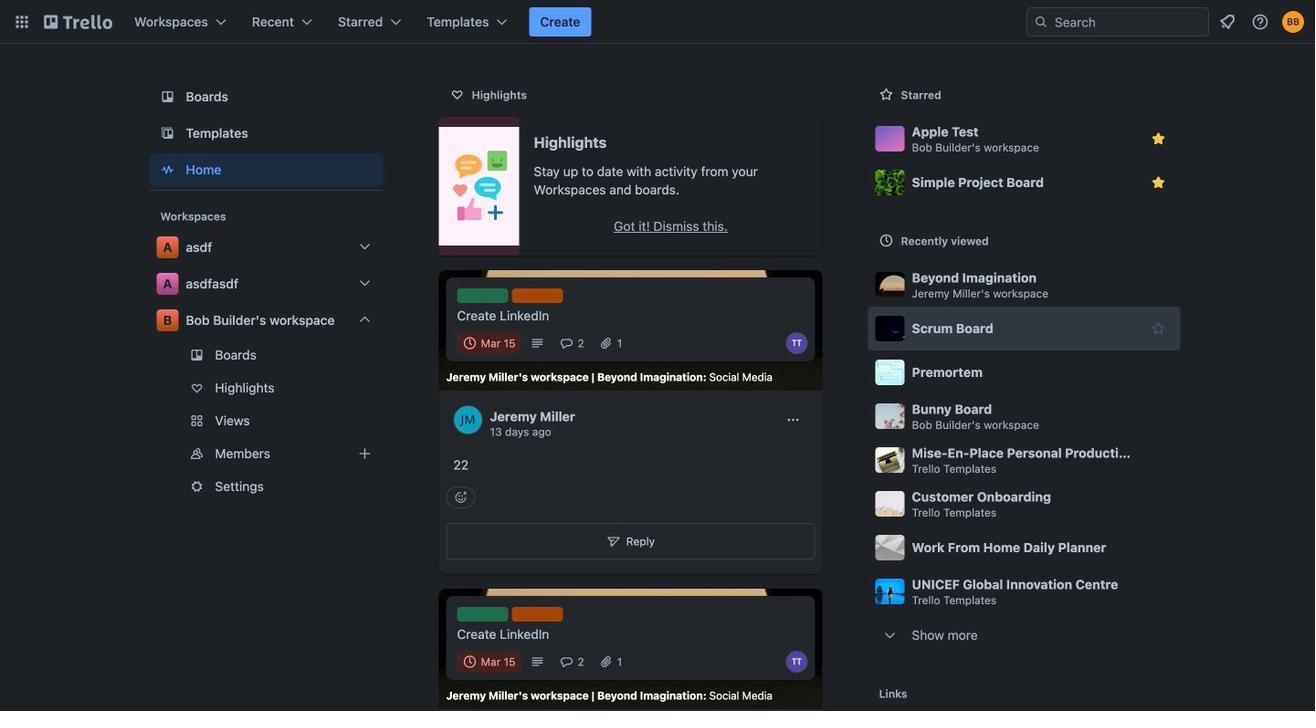 Task type: vqa. For each thing, say whether or not it's contained in the screenshot.
1st color: orange, title: none image from the top
yes



Task type: describe. For each thing, give the bounding box(es) containing it.
1 color: green, title: none image from the top
[[457, 289, 508, 303]]

click to unstar apple test. it will be removed from your starred list. image
[[1149, 130, 1168, 148]]

color: orange, title: none image for first color: green, title: none image from the bottom
[[512, 608, 563, 622]]

click to star scrum board. it will show up at the top of your boards list. image
[[1149, 320, 1168, 338]]

add image
[[354, 443, 376, 465]]

color: orange, title: none image for first color: green, title: none image
[[512, 289, 563, 303]]



Task type: locate. For each thing, give the bounding box(es) containing it.
Search field
[[1027, 7, 1209, 37]]

template board image
[[157, 122, 179, 144]]

color: green, title: none image
[[457, 289, 508, 303], [457, 608, 508, 622]]

color: orange, title: none image
[[512, 289, 563, 303], [512, 608, 563, 622]]

switch to… image
[[13, 13, 31, 31]]

back to home image
[[44, 7, 112, 37]]

click to unstar simple project board. it will be removed from your starred list. image
[[1149, 174, 1168, 192]]

primary element
[[0, 0, 1315, 44]]

0 notifications image
[[1217, 11, 1238, 33]]

board image
[[157, 86, 179, 108]]

bob builder (bobbuilder40) image
[[1282, 11, 1304, 33]]

open information menu image
[[1251, 13, 1269, 31]]

add reaction image
[[446, 487, 475, 509]]

1 vertical spatial color: orange, title: none image
[[512, 608, 563, 622]]

2 color: green, title: none image from the top
[[457, 608, 508, 622]]

1 color: orange, title: none image from the top
[[512, 289, 563, 303]]

1 vertical spatial color: green, title: none image
[[457, 608, 508, 622]]

home image
[[157, 159, 179, 181]]

0 vertical spatial color: orange, title: none image
[[512, 289, 563, 303]]

0 vertical spatial color: green, title: none image
[[457, 289, 508, 303]]

2 color: orange, title: none image from the top
[[512, 608, 563, 622]]

search image
[[1034, 15, 1048, 29]]



